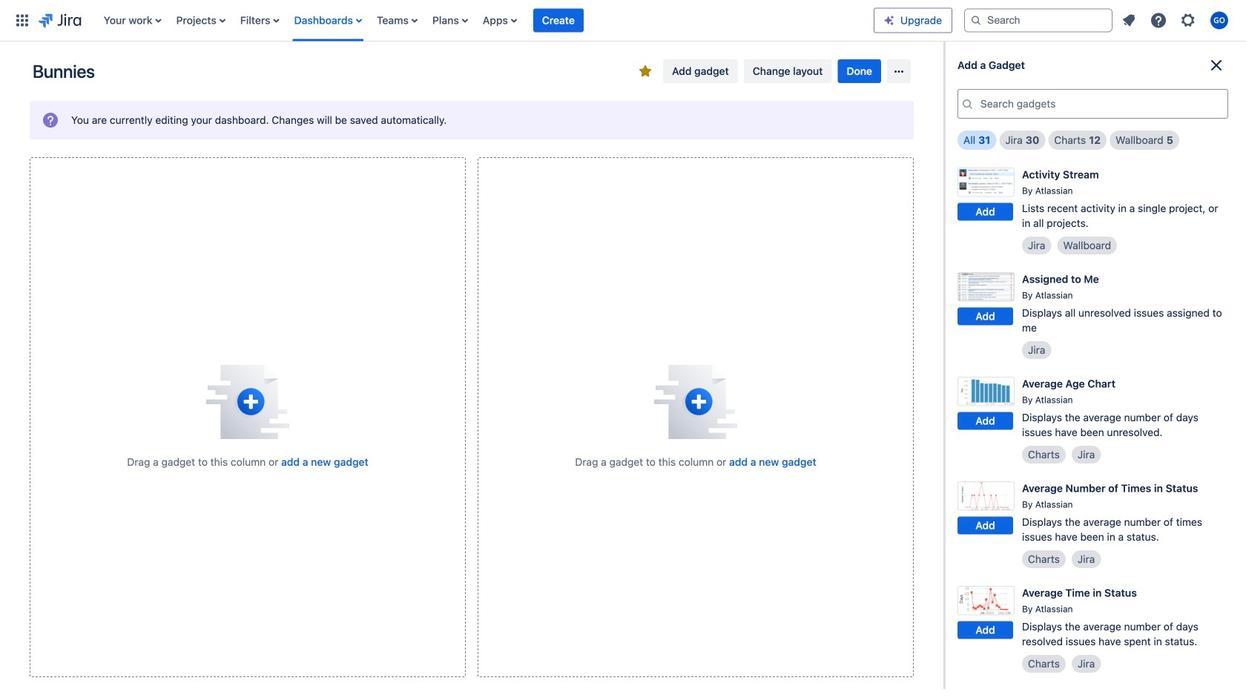 Task type: vqa. For each thing, say whether or not it's contained in the screenshot.
tree
no



Task type: describe. For each thing, give the bounding box(es) containing it.
your profile and settings image
[[1211, 12, 1229, 29]]

average time in status image
[[958, 586, 1015, 616]]

more dashboard actions image
[[891, 62, 908, 80]]

average age chart image
[[958, 377, 1015, 406]]

settings image
[[1180, 12, 1198, 29]]

1 horizontal spatial list
[[1116, 7, 1238, 34]]

primary element
[[9, 0, 874, 41]]

search image
[[971, 14, 983, 26]]

assigned to me image
[[958, 272, 1015, 302]]

0 horizontal spatial list
[[96, 0, 874, 41]]

appswitcher icon image
[[13, 12, 31, 29]]

star bunnies image
[[637, 62, 655, 80]]



Task type: locate. For each thing, give the bounding box(es) containing it.
list item
[[534, 0, 584, 41]]

jira image
[[39, 12, 81, 29], [39, 12, 81, 29]]

list
[[96, 0, 874, 41], [1116, 7, 1238, 34]]

activity stream image
[[958, 168, 1015, 197]]

Search field
[[965, 9, 1113, 32]]

banner
[[0, 0, 1247, 42]]

Search gadgets field
[[977, 91, 1228, 117]]

notifications image
[[1121, 12, 1138, 29]]

help image
[[1150, 12, 1168, 29]]

average number of times in status image
[[958, 482, 1015, 511]]

None search field
[[965, 9, 1113, 32]]



